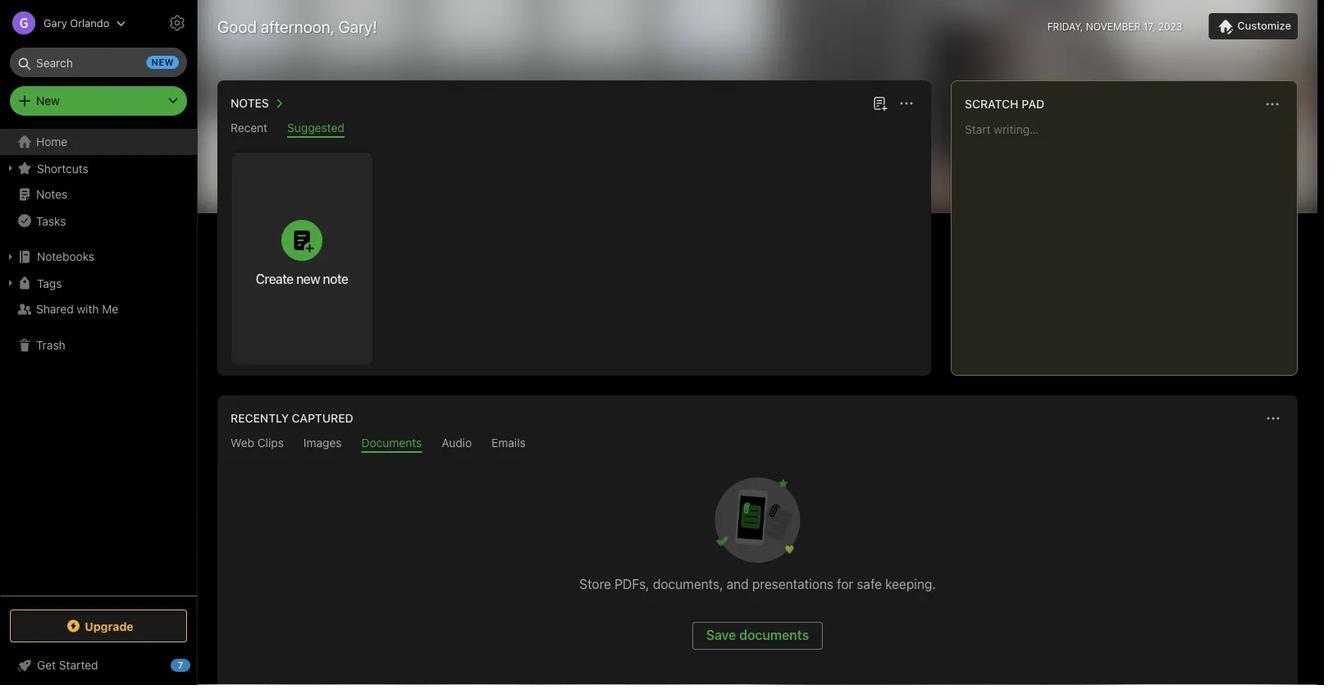 Task type: vqa. For each thing, say whether or not it's contained in the screenshot.
Gift icon
no



Task type: locate. For each thing, give the bounding box(es) containing it.
tab list containing web clips
[[221, 436, 1295, 453]]

1 vertical spatial more actions image
[[1264, 409, 1283, 428]]

1 vertical spatial new
[[296, 271, 320, 286]]

1 horizontal spatial new
[[296, 271, 320, 286]]

more actions image
[[897, 94, 917, 113]]

notes button
[[227, 94, 289, 113]]

more actions image
[[1263, 94, 1283, 114], [1264, 409, 1283, 428]]

notes up tasks
[[36, 188, 67, 201]]

emails
[[492, 436, 526, 450]]

More actions field
[[895, 92, 918, 115], [1261, 93, 1284, 116], [1262, 407, 1285, 430]]

more actions field for scratch pad
[[1261, 93, 1284, 116]]

suggested tab
[[287, 121, 344, 138]]

afternoon,
[[261, 16, 335, 36]]

trash
[[36, 338, 65, 352]]

with
[[77, 302, 99, 316]]

shared with me
[[36, 302, 118, 316]]

new inside new search field
[[151, 57, 174, 68]]

documents tab panel
[[217, 453, 1298, 685]]

get started
[[37, 659, 98, 672]]

tasks
[[36, 214, 66, 228]]

audio
[[442, 436, 472, 450]]

tree containing home
[[0, 129, 197, 595]]

0 vertical spatial notes
[[231, 96, 269, 110]]

create new note
[[256, 271, 348, 286]]

gary orlando
[[43, 17, 109, 29]]

tasks button
[[0, 208, 196, 234]]

notes inside button
[[231, 96, 269, 110]]

Search text field
[[21, 48, 176, 77]]

2023
[[1158, 21, 1183, 32]]

recently captured
[[231, 412, 353, 425]]

web clips tab
[[231, 436, 284, 453]]

shared with me link
[[0, 296, 196, 322]]

shortcuts
[[37, 161, 88, 175]]

Account field
[[0, 7, 126, 39]]

1 tab list from the top
[[221, 121, 928, 138]]

note
[[323, 271, 348, 286]]

0 horizontal spatial new
[[151, 57, 174, 68]]

notes
[[231, 96, 269, 110], [36, 188, 67, 201]]

recent tab
[[231, 121, 268, 138]]

tab list containing recent
[[221, 121, 928, 138]]

images
[[304, 436, 342, 450]]

7
[[178, 660, 183, 671]]

suggested tab panel
[[217, 138, 931, 376]]

create
[[256, 271, 293, 286]]

1 horizontal spatial notes
[[231, 96, 269, 110]]

customize button
[[1209, 13, 1298, 39]]

upgrade
[[85, 619, 134, 633]]

2 tab list from the top
[[221, 436, 1295, 453]]

recent
[[231, 121, 268, 135]]

clips
[[257, 436, 284, 450]]

more actions image for scratch pad
[[1263, 94, 1283, 114]]

17,
[[1144, 21, 1156, 32]]

0 vertical spatial more actions image
[[1263, 94, 1283, 114]]

more actions image for recently captured
[[1264, 409, 1283, 428]]

friday, november 17, 2023
[[1048, 21, 1183, 32]]

for
[[837, 576, 854, 592]]

new left note
[[296, 271, 320, 286]]

home link
[[0, 129, 197, 155]]

tab list
[[221, 121, 928, 138], [221, 436, 1295, 453]]

new
[[151, 57, 174, 68], [296, 271, 320, 286]]

new search field
[[21, 48, 179, 77]]

notes up recent
[[231, 96, 269, 110]]

0 vertical spatial new
[[151, 57, 174, 68]]

1 vertical spatial tab list
[[221, 436, 1295, 453]]

new button
[[10, 86, 187, 116]]

store
[[579, 576, 611, 592]]

upgrade button
[[10, 610, 187, 643]]

images tab
[[304, 436, 342, 453]]

gary
[[43, 17, 67, 29]]

0 vertical spatial tab list
[[221, 121, 928, 138]]

recently
[[231, 412, 289, 425]]

1 vertical spatial notes
[[36, 188, 67, 201]]

me
[[102, 302, 118, 316]]

scratch pad
[[965, 97, 1045, 111]]

tags button
[[0, 270, 196, 296]]

click to collapse image
[[191, 655, 203, 675]]

home
[[36, 135, 67, 149]]

save documents button
[[692, 622, 823, 650]]

create new note button
[[231, 153, 373, 364]]

notes link
[[0, 181, 196, 208]]

new down settings icon
[[151, 57, 174, 68]]

tree
[[0, 129, 197, 595]]

tab list for recently captured
[[221, 436, 1295, 453]]

0 horizontal spatial notes
[[36, 188, 67, 201]]

pad
[[1022, 97, 1045, 111]]



Task type: describe. For each thing, give the bounding box(es) containing it.
web
[[231, 436, 254, 450]]

november
[[1086, 21, 1141, 32]]

audio tab
[[442, 436, 472, 453]]

web clips
[[231, 436, 284, 450]]

and
[[727, 576, 749, 592]]

friday,
[[1048, 21, 1084, 32]]

more actions field for recently captured
[[1262, 407, 1285, 430]]

pdfs,
[[615, 576, 650, 592]]

shared
[[36, 302, 74, 316]]

keeping.
[[886, 576, 936, 592]]

documents
[[362, 436, 422, 450]]

documents
[[740, 627, 809, 643]]

tab list for notes
[[221, 121, 928, 138]]

new
[[36, 94, 60, 107]]

documents,
[[653, 576, 723, 592]]

new inside the create new note 'button'
[[296, 271, 320, 286]]

Help and Learning task checklist field
[[0, 652, 197, 679]]

orlando
[[70, 17, 109, 29]]

scratch
[[965, 97, 1019, 111]]

expand tags image
[[4, 277, 17, 290]]

settings image
[[167, 13, 187, 33]]

notebooks link
[[0, 244, 196, 270]]

store pdfs, documents, and presentations for safe keeping.
[[579, 576, 936, 592]]

safe
[[857, 576, 882, 592]]

good
[[217, 16, 257, 36]]

gary!
[[338, 16, 377, 36]]

recently captured button
[[227, 409, 353, 428]]

shortcuts button
[[0, 155, 196, 181]]

expand notebooks image
[[4, 250, 17, 263]]

save documents
[[706, 627, 809, 643]]

good afternoon, gary!
[[217, 16, 377, 36]]

notebooks
[[37, 250, 94, 263]]

trash link
[[0, 332, 196, 359]]

save
[[706, 627, 736, 643]]

scratch pad button
[[962, 94, 1045, 114]]

captured
[[292, 412, 353, 425]]

suggested
[[287, 121, 344, 135]]

get
[[37, 659, 56, 672]]

Start writing… text field
[[965, 122, 1297, 362]]

customize
[[1238, 19, 1292, 32]]

documents tab
[[362, 436, 422, 453]]

presentations
[[752, 576, 834, 592]]

started
[[59, 659, 98, 672]]

tags
[[37, 276, 62, 290]]

emails tab
[[492, 436, 526, 453]]



